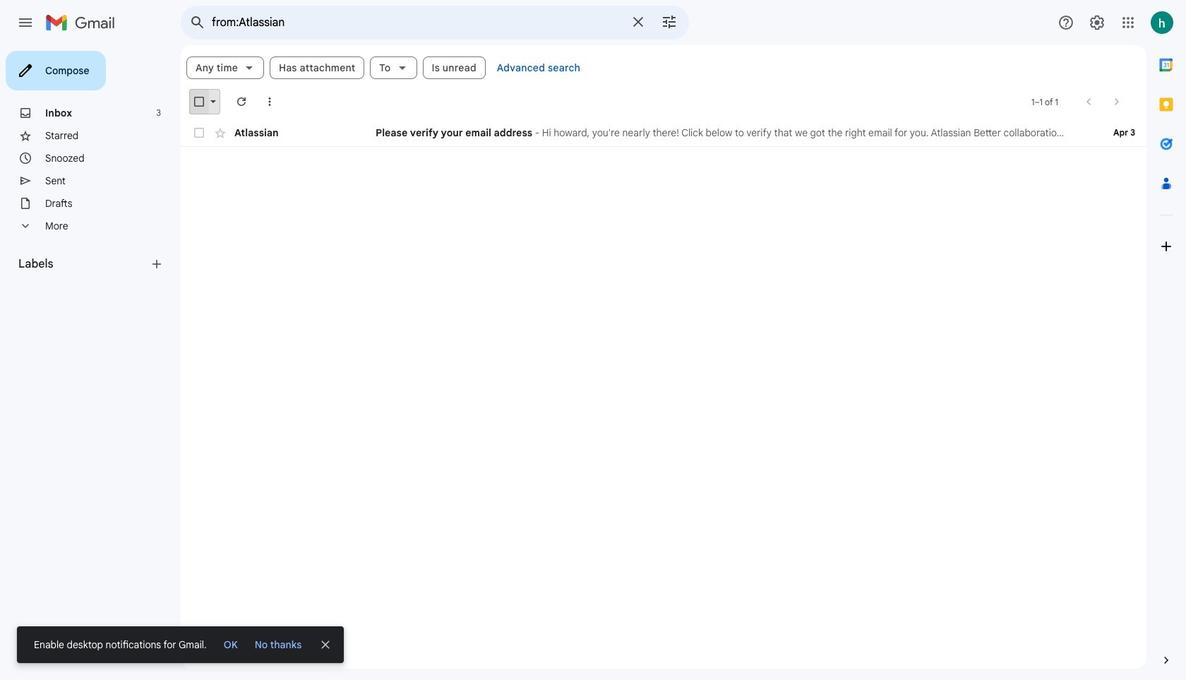 Task type: describe. For each thing, give the bounding box(es) containing it.
clear search image
[[624, 8, 653, 36]]

more email options image
[[263, 95, 277, 109]]

advanced search options image
[[655, 8, 684, 36]]

support image
[[1058, 14, 1075, 31]]

search mail image
[[185, 10, 210, 35]]



Task type: vqa. For each thing, say whether or not it's contained in the screenshot.
Alert
yes



Task type: locate. For each thing, give the bounding box(es) containing it.
tab list
[[1147, 45, 1187, 629]]

settings image
[[1089, 14, 1106, 31]]

main content
[[181, 45, 1147, 669]]

heading
[[18, 257, 150, 271]]

refresh image
[[234, 95, 249, 109]]

None search field
[[181, 6, 689, 40]]

gmail image
[[45, 8, 122, 37]]

None checkbox
[[192, 95, 206, 109], [192, 126, 206, 140], [192, 95, 206, 109], [192, 126, 206, 140]]

row
[[181, 119, 1147, 147]]

main menu image
[[17, 14, 34, 31]]

navigation
[[0, 45, 181, 680]]

Search mail text field
[[212, 16, 622, 30]]

alert
[[17, 32, 1164, 663]]



